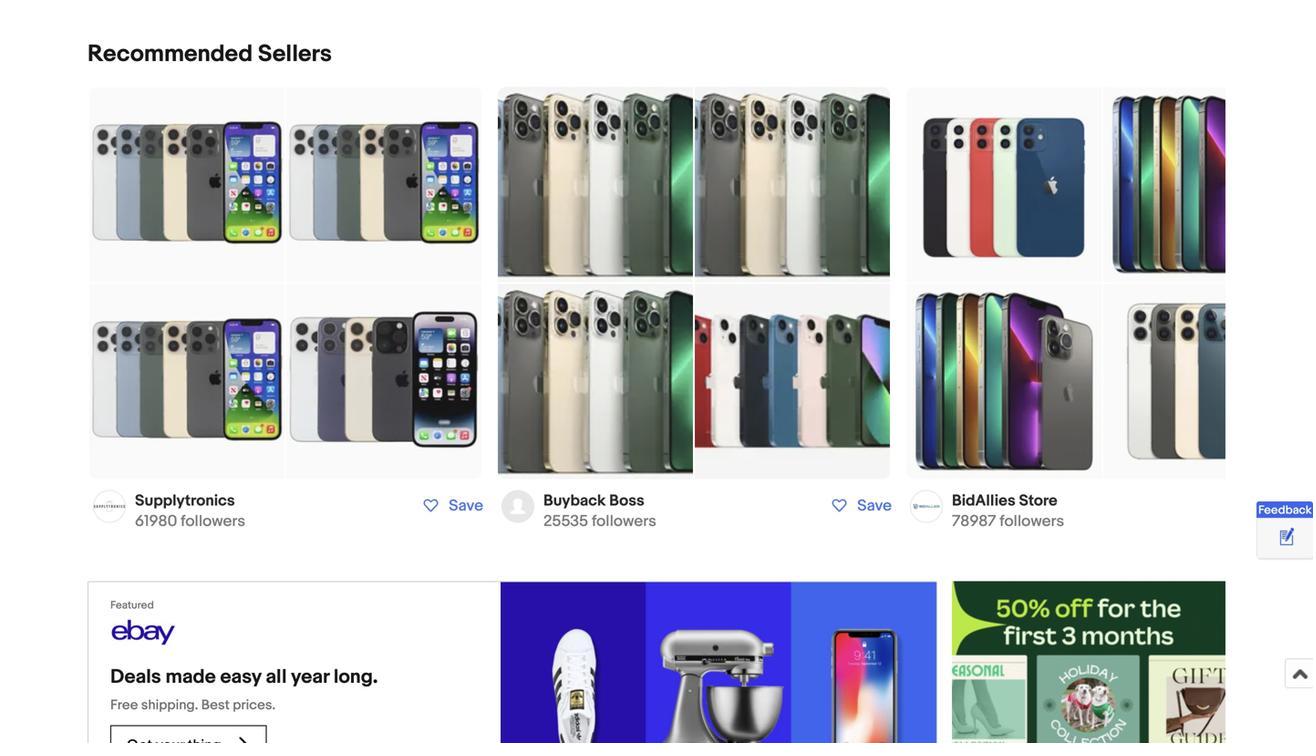 Task type: locate. For each thing, give the bounding box(es) containing it.
shipping.
[[141, 698, 198, 714]]

61980
[[135, 512, 177, 532]]

all
[[266, 666, 287, 689]]

save for supplytronics 61980 followers
[[449, 497, 484, 516]]

save
[[449, 497, 484, 516], [858, 497, 892, 516]]

followers down boss
[[592, 512, 657, 532]]

2 save from the left
[[858, 497, 892, 516]]

save button for buyback boss 25535 followers
[[822, 496, 898, 517]]

25535
[[544, 512, 589, 532]]

1 horizontal spatial save
[[858, 497, 892, 516]]

buyback boss 25535 followers
[[544, 492, 657, 532]]

1 followers from the left
[[181, 512, 245, 532]]

made
[[166, 666, 216, 689]]

1 save from the left
[[449, 497, 484, 516]]

feedback
[[1259, 504, 1312, 518]]

save button for supplytronics 61980 followers
[[414, 496, 489, 517]]

followers inside buyback boss 25535 followers
[[592, 512, 657, 532]]

followers inside supplytronics 61980 followers
[[181, 512, 245, 532]]

store
[[1019, 492, 1058, 511]]

followers for buyback boss 25535 followers
[[592, 512, 657, 532]]

2 save button from the left
[[822, 496, 898, 517]]

long.
[[334, 666, 378, 689]]

sellers
[[258, 40, 332, 69]]

1 save button from the left
[[414, 496, 489, 517]]

save button
[[414, 496, 489, 517], [822, 496, 898, 517]]

followers inside bidallies store 78987 followers
[[1000, 512, 1065, 532]]

0 horizontal spatial followers
[[181, 512, 245, 532]]

prices.
[[233, 698, 276, 714]]

1 horizontal spatial followers
[[592, 512, 657, 532]]

best
[[201, 698, 230, 714]]

2 horizontal spatial followers
[[1000, 512, 1065, 532]]

followers down "store"
[[1000, 512, 1065, 532]]

3 followers from the left
[[1000, 512, 1065, 532]]

followers down "supplytronics"
[[181, 512, 245, 532]]

year
[[291, 666, 329, 689]]

supplytronics
[[135, 492, 235, 511]]

0 horizontal spatial save button
[[414, 496, 489, 517]]

followers
[[181, 512, 245, 532], [592, 512, 657, 532], [1000, 512, 1065, 532]]

0 horizontal spatial save
[[449, 497, 484, 516]]

featured
[[110, 600, 154, 612]]

1 horizontal spatial save button
[[822, 496, 898, 517]]

bidallies
[[952, 492, 1016, 511]]

save for buyback boss 25535 followers
[[858, 497, 892, 516]]

2 followers from the left
[[592, 512, 657, 532]]



Task type: describe. For each thing, give the bounding box(es) containing it.
easy
[[220, 666, 261, 689]]

recommended
[[88, 40, 253, 69]]

advertisement region
[[952, 582, 1226, 744]]

followers for bidallies store 78987 followers
[[1000, 512, 1065, 532]]

buyback
[[544, 492, 606, 511]]

recommended sellers
[[88, 40, 332, 69]]

free
[[110, 698, 138, 714]]

bidallies store 78987 followers
[[952, 492, 1065, 532]]

deals
[[110, 666, 161, 689]]

supplytronics 61980 followers
[[135, 492, 245, 532]]

78987
[[952, 512, 997, 532]]

deals made easy all year long. free shipping. best prices.
[[110, 666, 378, 714]]

boss
[[610, 492, 645, 511]]



Task type: vqa. For each thing, say whether or not it's contained in the screenshot.
long.
yes



